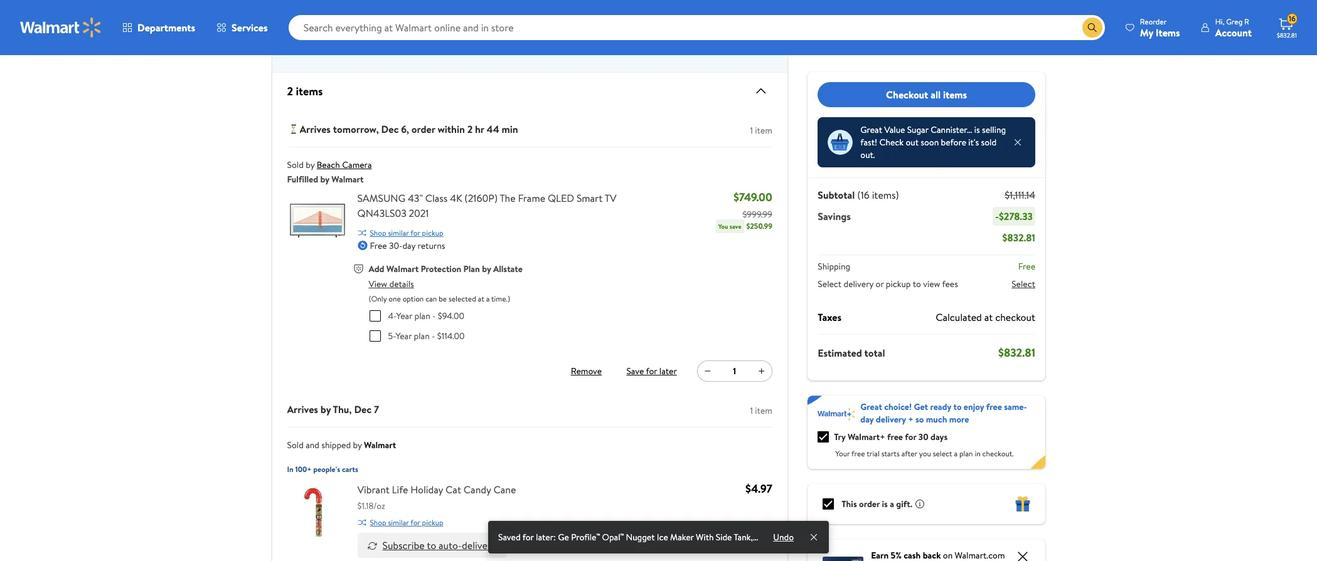 Task type: locate. For each thing, give the bounding box(es) containing it.
2 vertical spatial delivery
[[462, 539, 497, 553]]

$94.00
[[438, 310, 464, 323]]

samsung 43" class 4k (2160p) the frame qled smart tv qn43ls03 2021 link
[[357, 191, 620, 221]]

1 vertical spatial 1
[[733, 365, 736, 378]]

1 horizontal spatial dec
[[381, 122, 399, 136]]

increase quantity samsung 43" class 4k (2160p) the frame qled smart tv qn43ls03 2021, current quantity 1 image
[[757, 367, 767, 377]]

0 horizontal spatial delivery
[[462, 539, 497, 553]]

to inside great choice! get ready to enjoy free same- day delivery + so much more
[[953, 401, 962, 414]]

0 vertical spatial a
[[486, 294, 490, 304]]

0 vertical spatial sold
[[287, 159, 304, 171]]

2 vertical spatial 1
[[750, 405, 753, 417]]

0 vertical spatial great
[[860, 124, 882, 136]]

great left value
[[860, 124, 882, 136]]

free left trial
[[852, 449, 865, 459]]

sold for sold and shipped by walmart
[[287, 439, 304, 452]]

1 horizontal spatial free
[[1018, 260, 1035, 273]]

select for select delivery or pickup to view fees
[[818, 278, 842, 291]]

2 up pennsylvania
[[396, 20, 401, 34]]

1 select from the left
[[818, 278, 842, 291]]

great left 'choice!'
[[860, 401, 882, 414]]

1 horizontal spatial is
[[974, 124, 980, 136]]

checkout.
[[982, 449, 1014, 459]]

shop similar for pickup up free 30-day returns
[[370, 228, 444, 238]]

1 horizontal spatial day
[[860, 414, 874, 426]]

1 vertical spatial free
[[1018, 260, 1035, 273]]

great inside great value sugar cannister... is selling fast! check out soon before it's sold out.
[[860, 124, 882, 136]]

free up select button
[[1018, 260, 1035, 273]]

1 vertical spatial a
[[954, 449, 958, 459]]

select up checkout
[[1012, 278, 1035, 291]]

order right , at the left of page
[[412, 122, 435, 136]]

1 vertical spatial shop
[[370, 518, 386, 529]]

enjoy
[[964, 401, 984, 414]]

1 vertical spatial 1 item
[[750, 405, 773, 417]]

walmart inside "sold by beach camera fulfilled by walmart"
[[332, 173, 364, 186]]

similar up 30-
[[388, 228, 409, 238]]

arrives
[[300, 122, 331, 136], [287, 403, 318, 417]]

0 vertical spatial arrives
[[300, 122, 331, 136]]

arrives up beach at the top left of page
[[300, 122, 331, 136]]

0 vertical spatial within
[[367, 20, 393, 34]]

by right plan
[[482, 263, 491, 275]]

subscribe
[[383, 539, 425, 553]]

0 vertical spatial 1 item
[[750, 124, 773, 137]]

walmart down beach camera link
[[332, 173, 364, 186]]

1 horizontal spatial items
[[943, 88, 967, 102]]

people's
[[313, 465, 340, 475]]

0 horizontal spatial to
[[427, 539, 436, 553]]

at right selected
[[478, 294, 484, 304]]

$4.97
[[746, 482, 773, 497]]

2 vertical spatial 2
[[467, 122, 473, 136]]

sold up "fulfilled"
[[287, 159, 304, 171]]

item
[[755, 124, 773, 137], [755, 405, 773, 417]]

items right "all"
[[943, 88, 967, 102]]

beach
[[317, 159, 340, 171]]

- for $94.00
[[433, 310, 436, 323]]

shop similar for pickup up subscribe
[[370, 518, 444, 529]]

0 horizontal spatial free
[[370, 240, 387, 252]]

1 vertical spatial item
[[755, 405, 773, 417]]

0 vertical spatial 2
[[396, 20, 401, 34]]

one
[[389, 294, 401, 304]]

1 vertical spatial to
[[953, 401, 962, 414]]

$114.00
[[437, 330, 465, 343]]

selling
[[982, 124, 1006, 136]]

0 vertical spatial 44
[[415, 20, 428, 34]]

qled
[[548, 191, 574, 205]]

2 1 item from the top
[[750, 405, 773, 417]]

to left the view
[[913, 278, 921, 291]]

arrives up and
[[287, 403, 318, 417]]

for up subscribe
[[411, 518, 420, 529]]

0 horizontal spatial select
[[818, 278, 842, 291]]

delivery inside button
[[462, 539, 497, 553]]

0 vertical spatial min
[[430, 20, 447, 34]]

this order is a gift.
[[842, 498, 912, 511]]

$1,111.14
[[1005, 188, 1035, 202]]

delivery
[[844, 278, 874, 291], [876, 414, 906, 426], [462, 539, 497, 553]]

fulfillment logo image
[[287, 0, 323, 30]]

select delivery or pickup to view fees
[[818, 278, 958, 291]]

free
[[986, 401, 1002, 414], [887, 431, 903, 444], [852, 449, 865, 459]]

2 horizontal spatial 2
[[467, 122, 473, 136]]

frame
[[518, 191, 546, 205]]

0 vertical spatial shop
[[370, 228, 386, 238]]

choice!
[[884, 401, 912, 414]]

0 vertical spatial 1
[[750, 124, 753, 137]]

0 vertical spatial item
[[755, 124, 773, 137]]

2 vertical spatial plan
[[959, 449, 973, 459]]

shop similar for pickup
[[370, 228, 444, 238], [370, 518, 444, 529]]

capital one credit card image
[[823, 555, 864, 562]]

1 vertical spatial delivery
[[876, 414, 906, 426]]

save for later
[[627, 365, 677, 378]]

pickup up returns
[[422, 228, 444, 238]]

day up walmart+
[[860, 414, 874, 426]]

1 vertical spatial order
[[859, 498, 880, 511]]

at
[[478, 294, 484, 304], [984, 311, 993, 325]]

2 similar from the top
[[388, 518, 409, 529]]

similar up subscribe
[[388, 518, 409, 529]]

2 vertical spatial to
[[427, 539, 436, 553]]

shop similar for pickup button up subscribe
[[370, 518, 454, 529]]

profile™
[[571, 532, 600, 544]]

a left gift. at right bottom
[[890, 498, 894, 511]]

6
[[401, 122, 407, 136]]

1 horizontal spatial 44
[[487, 122, 499, 136]]

pennsylvania
[[362, 40, 417, 54]]

walmart up details
[[387, 263, 419, 275]]

1 vertical spatial day
[[860, 414, 874, 426]]

0 vertical spatial at
[[478, 294, 484, 304]]

greg
[[1227, 16, 1243, 27]]

0 horizontal spatial 44
[[415, 20, 428, 34]]

saved for later: ge profile™ opal™ nugget ice maker with side tank,...
[[498, 532, 758, 544]]

great for great choice! get ready to enjoy free same- day delivery + so much more
[[860, 401, 882, 414]]

this
[[842, 498, 857, 511]]

1 horizontal spatial to
[[913, 278, 921, 291]]

5-Year plan - $114.00 checkbox
[[369, 331, 381, 342]]

1 vertical spatial shop similar for pickup button
[[370, 518, 454, 529]]

hi, greg r account
[[1216, 16, 1252, 39]]

1 vertical spatial shop similar for pickup
[[370, 518, 444, 529]]

by up "fulfilled"
[[306, 159, 315, 171]]

for left 30
[[905, 431, 916, 444]]

2 horizontal spatial delivery
[[876, 414, 906, 426]]

1 item down increase quantity samsung 43" class 4k (2160p) the frame qled smart tv qn43ls03 2021, current quantity 1 icon
[[750, 405, 773, 417]]

0 vertical spatial free
[[986, 401, 1002, 414]]

0 horizontal spatial at
[[478, 294, 484, 304]]

plan down can
[[415, 310, 430, 323]]

for up free 30-day returns
[[411, 228, 420, 238]]

1 vertical spatial similar
[[388, 518, 409, 529]]

2 great from the top
[[860, 401, 882, 414]]

0 vertical spatial plan
[[415, 310, 430, 323]]

check
[[879, 136, 904, 149]]

day left returns
[[403, 240, 416, 252]]

pickup right the or
[[886, 278, 911, 291]]

cat
[[446, 483, 461, 497]]

0 horizontal spatial day
[[403, 240, 416, 252]]

1 great from the top
[[860, 124, 882, 136]]

2 item from the top
[[755, 405, 773, 417]]

1 horizontal spatial free
[[887, 431, 903, 444]]

shop down qn43ls03
[[370, 228, 386, 238]]

to left "enjoy"
[[953, 401, 962, 414]]

1 horizontal spatial 2
[[396, 20, 401, 34]]

at left checkout
[[984, 311, 993, 325]]

items inside checkout all items button
[[943, 88, 967, 102]]

2 up hourglass icon
[[287, 83, 293, 99]]

$832.81 down $278.33
[[1002, 231, 1035, 245]]

1 shop similar for pickup from the top
[[370, 228, 444, 238]]

pickup up the subscribe to auto-delivery button
[[422, 518, 444, 529]]

banner containing great choice! get ready to enjoy free same- day delivery + so much more
[[808, 396, 1045, 470]]

1 1 item from the top
[[750, 124, 773, 137]]

shop similar for pickup button up free 30-day returns
[[370, 228, 454, 238]]

plan left in
[[959, 449, 973, 459]]

within up pennsylvania
[[367, 20, 393, 34]]

1 vertical spatial year
[[396, 330, 412, 343]]

select down the "shipping"
[[818, 278, 842, 291]]

1 vertical spatial is
[[882, 498, 888, 511]]

vibrant life holiday cat candy cane $1.18/oz
[[357, 483, 516, 513]]

0 horizontal spatial a
[[486, 294, 490, 304]]

before
[[941, 136, 966, 149]]

my
[[1140, 25, 1154, 39]]

dec left 7
[[354, 403, 372, 417]]

free left 30-
[[370, 240, 387, 252]]

1 similar from the top
[[388, 228, 409, 238]]

0 horizontal spatial items
[[296, 83, 323, 99]]

samsung 43" class 4k (2160p) the frame qled smart tv qn43ls03 2021, with add-on services, 1 in cart image
[[287, 191, 347, 251]]

arrives for arrives by thu, dec 7
[[287, 403, 318, 417]]

gift.
[[896, 498, 912, 511]]

items
[[296, 83, 323, 99], [943, 88, 967, 102]]

item down increase quantity samsung 43" class 4k (2160p) the frame qled smart tv qn43ls03 2021, current quantity 1 icon
[[755, 405, 773, 417]]

checkout all items button
[[818, 82, 1035, 107]]

checkout all items
[[886, 88, 967, 102]]

$832.81
[[1277, 31, 1297, 40], [1002, 231, 1035, 245], [998, 345, 1035, 361]]

sold left and
[[287, 439, 304, 452]]

0 vertical spatial similar
[[388, 228, 409, 238]]

1 vertical spatial -
[[433, 310, 436, 323]]

2 horizontal spatial free
[[986, 401, 1002, 414]]

close nudge image
[[1013, 137, 1023, 148]]

2 vertical spatial walmart
[[364, 439, 396, 452]]

a right select
[[954, 449, 958, 459]]

try walmart+ free for 30 days
[[834, 431, 948, 444]]

more
[[949, 414, 969, 426]]

0 horizontal spatial hr
[[403, 20, 413, 34]]

$832.81 down 16
[[1277, 31, 1297, 40]]

1 sold from the top
[[287, 159, 304, 171]]

holiday
[[411, 483, 443, 497]]

add
[[369, 263, 384, 275]]

year down option
[[396, 310, 413, 323]]

1 horizontal spatial delivery
[[844, 278, 874, 291]]

1 vertical spatial arrives
[[287, 403, 318, 417]]

day
[[403, 240, 416, 252], [860, 414, 874, 426]]

value
[[884, 124, 905, 136]]

free for free
[[1018, 260, 1035, 273]]

subscribe to auto-delivery
[[383, 539, 497, 553]]

for
[[411, 228, 420, 238], [646, 365, 657, 378], [905, 431, 916, 444], [411, 518, 420, 529], [523, 532, 534, 544]]

0 vertical spatial shop similar for pickup
[[370, 228, 444, 238]]

a left time.)
[[486, 294, 490, 304]]

to
[[913, 278, 921, 291], [953, 401, 962, 414], [427, 539, 436, 553]]

1 item down hide all items 'icon' at the top of page
[[750, 124, 773, 137]]

items up hourglass icon
[[296, 83, 323, 99]]

0 vertical spatial dec
[[381, 122, 399, 136]]

order within 2 hr 44 min 1600 pennsylvania ave nw
[[338, 20, 455, 54]]

sold for sold by beach camera fulfilled by walmart
[[287, 159, 304, 171]]

year down 4-
[[396, 330, 412, 343]]

min
[[430, 20, 447, 34], [502, 122, 518, 136]]

gifting image
[[1015, 497, 1030, 512]]

for right save
[[646, 365, 657, 378]]

services
[[232, 21, 268, 35]]

great choice! get ready to enjoy free same- day delivery + so much more
[[860, 401, 1027, 426]]

Your free trial starts after you select a plan in checkout. checkbox
[[818, 432, 829, 443]]

dec
[[381, 122, 399, 136], [354, 403, 372, 417]]

1 horizontal spatial within
[[438, 122, 465, 136]]

1 horizontal spatial select
[[1012, 278, 1035, 291]]

1 vertical spatial at
[[984, 311, 993, 325]]

item down hide all items 'icon' at the top of page
[[755, 124, 773, 137]]

learn more about gifting image
[[915, 500, 925, 510]]

search icon image
[[1088, 23, 1098, 33]]

life
[[392, 483, 408, 497]]

4-
[[388, 310, 396, 323]]

0 vertical spatial year
[[396, 310, 413, 323]]

plan inside banner
[[959, 449, 973, 459]]

walmart
[[332, 173, 364, 186], [387, 263, 419, 275], [364, 439, 396, 452]]

0 vertical spatial walmart
[[332, 173, 364, 186]]

1 shop from the top
[[370, 228, 386, 238]]

$832.81 down checkout
[[998, 345, 1035, 361]]

1 vertical spatial walmart
[[387, 263, 419, 275]]

min inside order within 2 hr 44 min 1600 pennsylvania ave nw
[[430, 20, 447, 34]]

1 vertical spatial sold
[[287, 439, 304, 452]]

2 right , at the left of page
[[467, 122, 473, 136]]

order right "this"
[[859, 498, 880, 511]]

walmart plus image
[[818, 409, 855, 421]]

view
[[369, 278, 387, 291]]

1 for sold by beach camera fulfilled by walmart
[[750, 124, 753, 137]]

1 item from the top
[[755, 124, 773, 137]]

delivery left the or
[[844, 278, 874, 291]]

1 horizontal spatial min
[[502, 122, 518, 136]]

2 select from the left
[[1012, 278, 1035, 291]]

cane
[[494, 483, 516, 497]]

year for 4-
[[396, 310, 413, 323]]

get
[[914, 401, 928, 414]]

shop down $1.18/oz
[[370, 518, 386, 529]]

0 horizontal spatial 2
[[287, 83, 293, 99]]

within inside order within 2 hr 44 min 1600 pennsylvania ave nw
[[367, 20, 393, 34]]

plan
[[464, 263, 480, 275]]

walmart down 7
[[364, 439, 396, 452]]

tomorrow,
[[333, 122, 379, 136]]

0 horizontal spatial min
[[430, 20, 447, 34]]

hr
[[403, 20, 413, 34], [475, 122, 484, 136]]

0 horizontal spatial within
[[367, 20, 393, 34]]

is inside great value sugar cannister... is selling fast! check out soon before it's sold out.
[[974, 124, 980, 136]]

item for sold by beach camera fulfilled by walmart
[[755, 124, 773, 137]]

out
[[906, 136, 919, 149]]

is left gift. at right bottom
[[882, 498, 888, 511]]

to left auto-
[[427, 539, 436, 553]]

- for $114.00
[[432, 330, 435, 343]]

2 horizontal spatial to
[[953, 401, 962, 414]]

(2160p)
[[465, 191, 498, 205]]

2 horizontal spatial a
[[954, 449, 958, 459]]

2 sold from the top
[[287, 439, 304, 452]]

arrives for arrives tomorrow, dec 6 , order within 2 hr 44 min
[[300, 122, 331, 136]]

selected
[[449, 294, 476, 304]]

class
[[425, 191, 448, 205]]

select
[[818, 278, 842, 291], [1012, 278, 1035, 291]]

plan
[[415, 310, 430, 323], [414, 330, 430, 343], [959, 449, 973, 459]]

within right , at the left of page
[[438, 122, 465, 136]]

estimated total
[[818, 346, 885, 360]]

cannister...
[[931, 124, 972, 136]]

1 vertical spatial hr
[[475, 122, 484, 136]]

fees
[[942, 278, 958, 291]]

0 horizontal spatial order
[[412, 122, 435, 136]]

2 shop from the top
[[370, 518, 386, 529]]

delivery up try walmart+ free for 30 days in the bottom right of the page
[[876, 414, 906, 426]]

1 item for sold by beach camera fulfilled by walmart
[[750, 124, 773, 137]]

free right "enjoy"
[[986, 401, 1002, 414]]

opal™
[[602, 532, 624, 544]]

1 horizontal spatial at
[[984, 311, 993, 325]]

within
[[367, 20, 393, 34], [438, 122, 465, 136]]

0 vertical spatial to
[[913, 278, 921, 291]]

0 vertical spatial hr
[[403, 20, 413, 34]]

plan down 4-year plan - $94.00
[[414, 330, 430, 343]]

sold inside "sold by beach camera fulfilled by walmart"
[[287, 159, 304, 171]]

banner
[[808, 396, 1045, 470]]

free up starts
[[887, 431, 903, 444]]

2 vertical spatial $832.81
[[998, 345, 1035, 361]]

great inside great choice! get ready to enjoy free same- day delivery + so much more
[[860, 401, 882, 414]]

16
[[1289, 13, 1296, 24]]

1 vertical spatial plan
[[414, 330, 430, 343]]

0 vertical spatial free
[[370, 240, 387, 252]]

is left selling
[[974, 124, 980, 136]]

0 vertical spatial shop similar for pickup button
[[370, 228, 454, 238]]

43"
[[408, 191, 423, 205]]

+
[[908, 414, 913, 426]]

with
[[696, 532, 714, 544]]

dec left 6
[[381, 122, 399, 136]]

great for great value sugar cannister... is selling fast! check out soon before it's sold out.
[[860, 124, 882, 136]]

protection
[[421, 263, 462, 275]]

0 horizontal spatial free
[[852, 449, 865, 459]]

2
[[396, 20, 401, 34], [287, 83, 293, 99], [467, 122, 473, 136]]

delivery left saved
[[462, 539, 497, 553]]



Task type: describe. For each thing, give the bounding box(es) containing it.
view details button
[[369, 278, 414, 291]]

decrease quantity samsung 43" class 4k (2160p) the frame qled smart tv qn43ls03 2021, current quantity 1 image
[[703, 367, 713, 377]]

by right shipped
[[353, 439, 362, 452]]

free inside great choice! get ready to enjoy free same- day delivery + so much more
[[986, 401, 1002, 414]]

2 vertical spatial pickup
[[422, 518, 444, 529]]

sold and shipped by walmart
[[287, 439, 396, 452]]

sold by beach camera fulfilled by walmart
[[287, 159, 372, 186]]

plan for $94.00
[[415, 310, 430, 323]]

try
[[834, 431, 846, 444]]

to for pickup
[[913, 278, 921, 291]]

by down beach at the top left of page
[[320, 173, 329, 186]]

4-year plan - $94.00
[[388, 310, 464, 323]]

by left thu,
[[321, 403, 331, 417]]

Walmart Site-Wide search field
[[289, 15, 1105, 40]]

hi,
[[1216, 16, 1225, 27]]

select button
[[1012, 278, 1035, 291]]

walmart+
[[848, 431, 885, 444]]

2 shop similar for pickup button from the top
[[370, 518, 454, 529]]

year for 5-
[[396, 330, 412, 343]]

allstate
[[493, 263, 523, 275]]

5-year plan - $114.00
[[388, 330, 465, 343]]

select
[[933, 449, 952, 459]]

free for free 30-day returns
[[370, 240, 387, 252]]

you
[[719, 222, 728, 231]]

hourglass image
[[287, 123, 300, 136]]

0 vertical spatial pickup
[[422, 228, 444, 238]]

0 vertical spatial order
[[412, 122, 435, 136]]

save
[[627, 365, 644, 378]]

1 for sold and shipped by walmart
[[750, 405, 753, 417]]

details
[[390, 278, 414, 291]]

soon
[[921, 136, 939, 149]]

starts
[[881, 449, 900, 459]]

select for select button
[[1012, 278, 1035, 291]]

$999.99
[[743, 208, 773, 221]]

1 vertical spatial $832.81
[[1002, 231, 1035, 245]]

0 vertical spatial -
[[995, 210, 999, 223]]

to for ready
[[953, 401, 962, 414]]

1 shop similar for pickup button from the top
[[370, 228, 454, 238]]

0 vertical spatial day
[[403, 240, 416, 252]]

clear search field text image
[[1068, 22, 1078, 32]]

walmart image
[[20, 18, 102, 38]]

less than x qty image
[[828, 130, 853, 155]]

$749.00 $999.99 you save $250.99
[[719, 189, 773, 231]]

hr inside order within 2 hr 44 min 1600 pennsylvania ave nw
[[403, 20, 413, 34]]

great value sugar cannister... is selling fast! check out soon before it's sold out.
[[860, 124, 1006, 161]]

fast!
[[860, 136, 877, 149]]

0 horizontal spatial dec
[[354, 403, 372, 417]]

$278.33
[[999, 210, 1033, 223]]

for inside 'button'
[[646, 365, 657, 378]]

hide all items image
[[749, 84, 769, 99]]

candy
[[464, 483, 491, 497]]

1 vertical spatial 44
[[487, 122, 499, 136]]

view details (only one option can be selected at a time.)
[[369, 278, 510, 304]]

at inside view details (only one option can be selected at a time.)
[[478, 294, 484, 304]]

in 100+ people's carts
[[287, 465, 358, 475]]

close image
[[809, 533, 819, 543]]

departments button
[[112, 13, 206, 43]]

ave
[[419, 40, 436, 54]]

4-Year plan - $94.00 checkbox
[[369, 311, 381, 322]]

Search search field
[[289, 15, 1105, 40]]

your
[[835, 449, 850, 459]]

free shipping, arrives tomorrow, dec 6 to thu, dec 7 1600 pennsylvania ave nw element
[[272, 0, 788, 62]]

(16
[[857, 188, 870, 202]]

be
[[439, 294, 447, 304]]

samsung 43" class 4k (2160p) the frame qled smart tv qn43ls03 2021
[[357, 191, 617, 220]]

later:
[[536, 532, 556, 544]]

(only
[[369, 294, 387, 304]]

same-
[[1004, 401, 1027, 414]]

in
[[287, 465, 294, 475]]

1 vertical spatial within
[[438, 122, 465, 136]]

100+
[[295, 465, 312, 475]]

shop for 1st shop similar for pickup 'dropdown button' from the top
[[370, 228, 386, 238]]

0 horizontal spatial is
[[882, 498, 888, 511]]

so
[[915, 414, 924, 426]]

4k
[[450, 191, 462, 205]]

time.)
[[492, 294, 510, 304]]

2 shop similar for pickup from the top
[[370, 518, 444, 529]]

nugget
[[626, 532, 655, 544]]

free 30-day returns
[[370, 240, 445, 252]]

the
[[500, 191, 516, 205]]

undo button
[[768, 522, 799, 554]]

This order is a gift. checkbox
[[823, 499, 834, 510]]

1 vertical spatial pickup
[[886, 278, 911, 291]]

checkout
[[886, 88, 928, 102]]

$1.18/oz
[[357, 500, 385, 513]]

2021
[[409, 206, 429, 220]]

all
[[931, 88, 941, 102]]

beach camera link
[[317, 159, 372, 171]]

out.
[[860, 149, 875, 161]]

subtotal (16 items)
[[818, 188, 899, 202]]

for left later:
[[523, 532, 534, 544]]

saved
[[498, 532, 521, 544]]

ge
[[558, 532, 569, 544]]

in
[[975, 449, 981, 459]]

a inside view details (only one option can be selected at a time.)
[[486, 294, 490, 304]]

carts
[[342, 465, 358, 475]]

2 inside order within 2 hr 44 min 1600 pennsylvania ave nw
[[396, 20, 401, 34]]

tv
[[605, 191, 617, 205]]

and
[[306, 439, 319, 452]]

1 horizontal spatial order
[[859, 498, 880, 511]]

vibrant life holiday cat candy cane, with add-on services, $1.18/oz, 1 in cart gift eligible image
[[287, 483, 347, 543]]

30-
[[389, 240, 403, 252]]

total
[[864, 346, 885, 360]]

delivery inside great choice! get ready to enjoy free same- day delivery + so much more
[[876, 414, 906, 426]]

2 vertical spatial free
[[852, 449, 865, 459]]

to inside button
[[427, 539, 436, 553]]

plan for $114.00
[[414, 330, 430, 343]]

dismiss capital one banner image
[[1015, 550, 1030, 562]]

2 items
[[287, 83, 323, 99]]

7
[[374, 403, 379, 417]]

trial
[[867, 449, 880, 459]]

add walmart protection plan by allstate
[[369, 263, 523, 275]]

option
[[403, 294, 424, 304]]

ice
[[657, 532, 668, 544]]

save for later button
[[624, 362, 680, 382]]

services button
[[206, 13, 278, 43]]

remove button
[[566, 362, 607, 382]]

44 inside order within 2 hr 44 min 1600 pennsylvania ave nw
[[415, 20, 428, 34]]

view
[[923, 278, 940, 291]]

order
[[338, 20, 365, 34]]

day inside great choice! get ready to enjoy free same- day delivery + so much more
[[860, 414, 874, 426]]

your free trial starts after you select a plan in checkout.
[[835, 449, 1014, 459]]

items
[[1156, 25, 1181, 39]]

subtotal
[[818, 188, 855, 202]]

0 vertical spatial $832.81
[[1277, 31, 1297, 40]]

remove
[[571, 365, 602, 378]]

1 item for sold and shipped by walmart
[[750, 405, 773, 417]]

1 horizontal spatial hr
[[475, 122, 484, 136]]

shop for 1st shop similar for pickup 'dropdown button' from the bottom of the page
[[370, 518, 386, 529]]

reorder my items
[[1140, 16, 1181, 39]]

1 horizontal spatial a
[[890, 498, 894, 511]]

nw
[[438, 40, 455, 54]]

in 100+ people's carts alert
[[287, 458, 358, 478]]

departments
[[137, 21, 195, 35]]

items)
[[872, 188, 899, 202]]

item for sold and shipped by walmart
[[755, 405, 773, 417]]

sugar
[[907, 124, 929, 136]]

much
[[926, 414, 947, 426]]



Task type: vqa. For each thing, say whether or not it's contained in the screenshot.
the Free related to Free
yes



